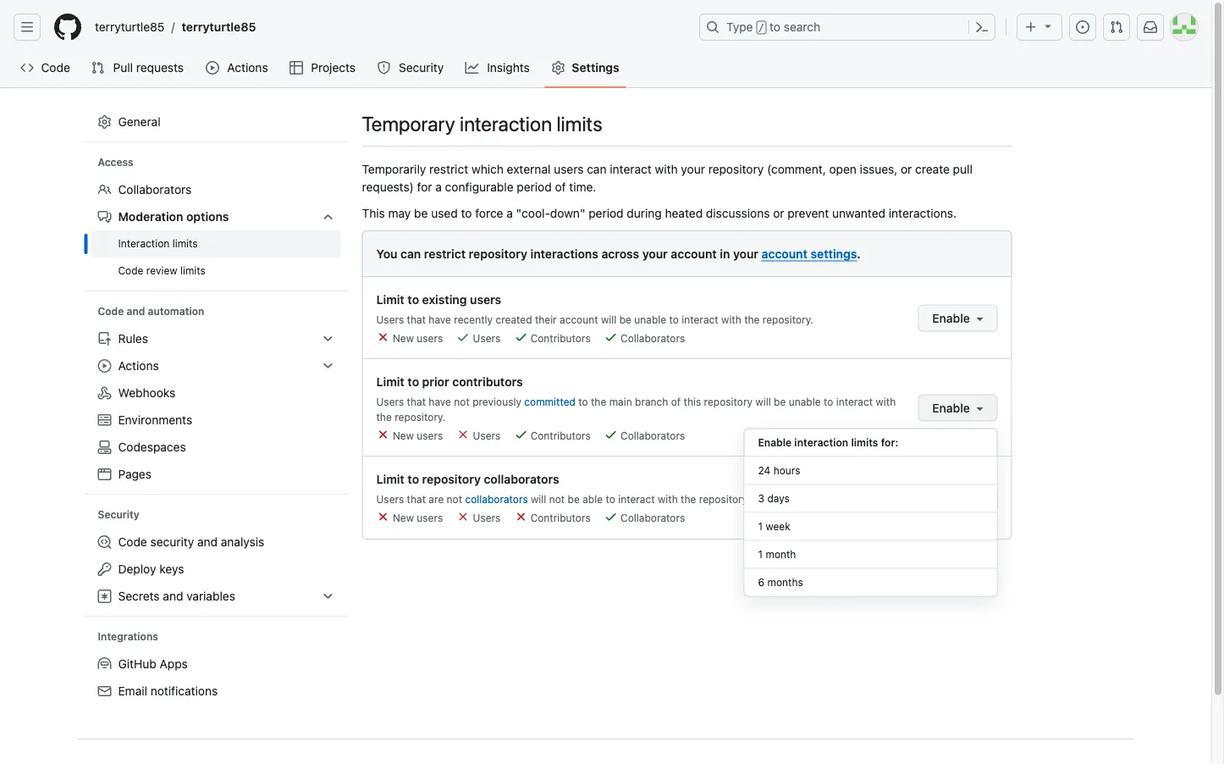 Task type: describe. For each thing, give the bounding box(es) containing it.
enable interaction limits for:
[[759, 437, 899, 449]]

1 terryturtle85 from the left
[[95, 20, 165, 34]]

list containing terryturtle85 / terryturtle85
[[88, 14, 689, 41]]

for
[[417, 180, 432, 194]]

requests
[[136, 61, 184, 75]]

period inside temporarily restrict which external users can interact with your repository (comment, open issues, or create pull requests) for a configurable period of time.
[[517, 180, 552, 194]]

moderation
[[118, 210, 183, 224]]

days
[[768, 493, 790, 504]]

1 vertical spatial security
[[98, 509, 139, 520]]

in
[[720, 246, 730, 260]]

webhook image
[[98, 386, 111, 400]]

enable for limit to prior contributors
[[933, 401, 974, 415]]

repository. inside to the main branch of this repository will be unable to interact with the repository.
[[395, 411, 446, 423]]

or for discussions
[[774, 206, 785, 220]]

security link
[[371, 55, 452, 80]]

24 hours
[[759, 465, 801, 476]]

can inside temporarily restrict which external users can interact with your repository (comment, open issues, or create pull requests) for a configurable period of time.
[[587, 162, 607, 176]]

restrict inside temporarily restrict which external users can interact with your repository (comment, open issues, or create pull requests) for a configurable period of time.
[[430, 162, 469, 176]]

repository. inside limit to repository collaborators users that are not collaborators will not be able to interact with the repository.
[[699, 493, 750, 505]]

interact inside limit to existing users users that have recently created their account will be unable to interact with the repository.
[[682, 313, 719, 325]]

users for limit to prior contributors
[[417, 429, 443, 441]]

analysis
[[221, 535, 265, 549]]

triangle down image
[[1042, 19, 1055, 33]]

1 vertical spatial collaborators
[[465, 493, 528, 505]]

a inside temporarily restrict which external users can interact with your repository (comment, open issues, or create pull requests) for a configurable period of time.
[[436, 180, 442, 194]]

0 horizontal spatial your
[[643, 246, 668, 260]]

external
[[507, 162, 551, 176]]

create
[[916, 162, 950, 176]]

deploy keys link
[[91, 556, 342, 583]]

limits for temporary interaction limits
[[557, 112, 603, 136]]

2 have from the top
[[429, 396, 451, 407]]

across
[[602, 246, 640, 260]]

repository inside limit to repository collaborators users that are not collaborators will not be able to interact with the repository.
[[422, 472, 481, 486]]

1 week button
[[745, 513, 997, 541]]

code for code review limits
[[118, 265, 143, 277]]

2 terryturtle85 from the left
[[182, 20, 256, 34]]

2 that from the top
[[407, 396, 426, 407]]

interaction limits
[[118, 238, 198, 249]]

force
[[475, 206, 504, 220]]

new for repository
[[393, 512, 414, 523]]

configurable
[[445, 180, 514, 194]]

webhooks
[[118, 386, 176, 400]]

terryturtle85 / terryturtle85
[[95, 20, 256, 34]]

homepage image
[[54, 14, 81, 41]]

moderation options list
[[91, 230, 342, 285]]

codespaces
[[118, 440, 186, 454]]

contributors for users
[[528, 332, 591, 344]]

(comment,
[[767, 162, 826, 176]]

be inside limit to repository collaborators users that are not collaborators will not be able to interact with the repository.
[[568, 493, 580, 505]]

existing
[[422, 292, 467, 306]]

and inside security list
[[197, 535, 218, 549]]

gear image
[[552, 61, 565, 75]]

pull
[[954, 162, 973, 176]]

plus image
[[1025, 20, 1038, 34]]

with inside limit to existing users users that have recently created their account will be unable to interact with the repository.
[[722, 313, 742, 325]]

with inside temporarily restrict which external users can interact with your repository (comment, open issues, or create pull requests) for a configurable period of time.
[[655, 162, 678, 176]]

down"
[[551, 206, 586, 220]]

security list
[[91, 529, 342, 610]]

interactions.
[[889, 206, 957, 220]]

will inside limit to existing users users that have recently created their account will be unable to interact with the repository.
[[601, 313, 617, 325]]

review
[[146, 265, 177, 277]]

1 month button
[[745, 541, 997, 569]]

hubot image
[[98, 657, 111, 671]]

months
[[768, 576, 804, 588]]

temporary interaction limits
[[362, 112, 603, 136]]

deploy keys
[[118, 562, 184, 576]]

interaction limits link
[[91, 230, 342, 257]]

pages link
[[91, 461, 342, 488]]

users for limit to existing users
[[417, 332, 443, 344]]

keys
[[159, 562, 184, 576]]

code for code and automation
[[98, 305, 124, 317]]

users down the recently
[[470, 332, 501, 344]]

settings link
[[545, 55, 627, 80]]

interact inside temporarily restrict which external users can interact with your repository (comment, open issues, or create pull requests) for a configurable period of time.
[[610, 162, 652, 176]]

have inside limit to existing users users that have recently created their account will be unable to interact with the repository.
[[429, 313, 451, 325]]

prevent
[[788, 206, 830, 220]]

graph image
[[466, 61, 479, 75]]

1 terryturtle85 link from the left
[[88, 14, 171, 41]]

6 months button
[[745, 569, 997, 597]]

type / to search
[[727, 20, 821, 34]]

repository. inside limit to existing users users that have recently created their account will be unable to interact with the repository.
[[763, 313, 814, 325]]

github apps link
[[91, 650, 342, 678]]

deploy
[[118, 562, 156, 576]]

2 vertical spatial enable
[[759, 437, 792, 449]]

of inside temporarily restrict which external users can interact with your repository (comment, open issues, or create pull requests) for a configurable period of time.
[[555, 180, 566, 194]]

1 for 1 week
[[759, 521, 763, 532]]

security inside security link
[[399, 61, 444, 75]]

users that have not previously committed
[[377, 396, 576, 407]]

created
[[496, 313, 532, 325]]

1 vertical spatial a
[[507, 206, 513, 220]]

account for you can restrict repository interactions across your account       in your account settings .
[[762, 246, 808, 260]]

temporary
[[362, 112, 455, 136]]

0 vertical spatial collaborators
[[484, 472, 560, 486]]

browser image
[[98, 468, 111, 481]]

users inside temporarily restrict which external users can interact with your repository (comment, open issues, or create pull requests) for a configurable period of time.
[[554, 162, 584, 176]]

/ for type
[[759, 22, 765, 34]]

collaborators for limit to prior contributors
[[618, 429, 685, 441]]

2 contributors from the top
[[528, 429, 591, 441]]

code and automation
[[98, 305, 204, 317]]

people image
[[98, 183, 111, 197]]

code review limits link
[[91, 257, 342, 285]]

pages
[[118, 467, 152, 481]]

contributors
[[453, 374, 523, 388]]

limit to repository collaborators users that are not collaborators will not be able to interact with the repository.
[[377, 472, 750, 505]]

chevron down image
[[321, 210, 335, 224]]

actions link
[[199, 55, 276, 80]]

0 horizontal spatial can
[[401, 246, 421, 260]]

main
[[610, 396, 632, 407]]

code for code security and analysis
[[118, 535, 147, 549]]

not left able
[[550, 493, 565, 505]]

you can restrict repository interactions across your account       in your account settings .
[[377, 246, 861, 260]]

check image for limit to prior contributors
[[605, 428, 618, 441]]

week
[[766, 521, 791, 532]]

codescan image
[[98, 535, 111, 549]]

code link
[[14, 55, 77, 80]]

access
[[98, 156, 134, 168]]

users inside limit to existing users users that have recently created their account will be unable to interact with the repository.
[[470, 292, 502, 306]]

unable inside to the main branch of this repository will be unable to interact with the repository.
[[789, 396, 821, 407]]

users down limit to prior contributors
[[377, 396, 404, 407]]

previously
[[473, 396, 522, 407]]

issues,
[[860, 162, 898, 176]]

insights
[[487, 61, 530, 75]]

for:
[[881, 437, 899, 449]]

code image
[[20, 61, 34, 75]]

which
[[472, 162, 504, 176]]

integrations
[[98, 631, 158, 642]]

1 horizontal spatial period
[[589, 206, 624, 220]]

notifications
[[151, 684, 218, 698]]

heated
[[665, 206, 703, 220]]

repository inside temporarily restrict which external users can interact with your repository (comment, open issues, or create pull requests) for a configurable period of time.
[[709, 162, 764, 176]]

limit to existing users users that have recently created their account will be unable to interact with the repository.
[[377, 292, 814, 325]]

hours
[[774, 465, 801, 476]]

new users for repository
[[390, 512, 443, 523]]

users for limit to repository collaborators
[[417, 512, 443, 523]]

check image for limit to repository collaborators
[[605, 510, 618, 523]]

be inside limit to existing users users that have recently created their account will be unable to interact with the repository.
[[620, 313, 632, 325]]

the inside limit to existing users users that have recently created their account will be unable to interact with the repository.
[[745, 313, 760, 325]]

limits for enable interaction limits for:
[[852, 437, 879, 449]]

temporarily restrict which external users can interact with your repository (comment, open issues, or create pull requests) for a configurable period of time.
[[362, 162, 973, 194]]



Task type: locate. For each thing, give the bounding box(es) containing it.
unable inside limit to existing users users that have recently created their account will be unable to interact with the repository.
[[635, 313, 667, 325]]

limits down moderation options on the top of page
[[172, 238, 198, 249]]

1 horizontal spatial unable
[[789, 396, 821, 407]]

limit inside limit to existing users users that have recently created their account will be unable to interact with the repository.
[[377, 292, 405, 306]]

check image down limit to existing users users that have recently created their account will be unable to interact with the repository.
[[605, 330, 618, 344]]

0 vertical spatial repository.
[[763, 313, 814, 325]]

issue opened image
[[1077, 20, 1090, 34]]

2 terryturtle85 link from the left
[[175, 14, 263, 41]]

new up limit to prior contributors
[[393, 332, 414, 344]]

code and automation list
[[91, 325, 342, 488]]

6
[[759, 576, 765, 588]]

2 vertical spatial contributors
[[528, 512, 591, 523]]

your right in
[[734, 246, 759, 260]]

interaction
[[118, 238, 170, 249]]

0 vertical spatial a
[[436, 180, 442, 194]]

0 vertical spatial limit
[[377, 292, 405, 306]]

0 vertical spatial restrict
[[430, 162, 469, 176]]

collaborators link
[[465, 493, 528, 505]]

interaction up the which
[[460, 112, 552, 136]]

1 vertical spatial will
[[756, 396, 771, 407]]

0 vertical spatial new users
[[390, 332, 443, 344]]

interaction up hours on the right bottom
[[795, 437, 849, 449]]

limit to prior contributors
[[377, 374, 523, 388]]

check image down previously
[[514, 428, 528, 441]]

gear image
[[98, 115, 111, 129]]

1 vertical spatial interaction
[[795, 437, 849, 449]]

code for code
[[41, 61, 70, 75]]

a right force
[[507, 206, 513, 220]]

your inside temporarily restrict which external users can interact with your repository (comment, open issues, or create pull requests) for a configurable period of time.
[[681, 162, 706, 176]]

your right across
[[643, 246, 668, 260]]

1 vertical spatial that
[[407, 396, 426, 407]]

contributors for collaborators
[[528, 512, 591, 523]]

be left able
[[568, 493, 580, 505]]

1 new users from the top
[[390, 332, 443, 344]]

0 horizontal spatial repository.
[[395, 411, 446, 423]]

0 vertical spatial 1
[[759, 521, 763, 532]]

may
[[388, 206, 411, 220]]

that inside limit to existing users users that have recently created their account will be unable to interact with the repository.
[[407, 313, 426, 325]]

code down code review limits
[[98, 305, 124, 317]]

time.
[[569, 180, 597, 194]]

0 horizontal spatial period
[[517, 180, 552, 194]]

a right "for"
[[436, 180, 442, 194]]

limits left for:
[[852, 437, 879, 449]]

1 horizontal spatial interaction
[[795, 437, 849, 449]]

2 vertical spatial limit
[[377, 472, 405, 486]]

1 horizontal spatial and
[[197, 535, 218, 549]]

.
[[858, 246, 861, 260]]

interaction for temporary
[[460, 112, 552, 136]]

contributors down committed link
[[528, 429, 591, 441]]

git pull request image
[[91, 61, 104, 75]]

1 horizontal spatial repository.
[[699, 493, 750, 505]]

repository right this
[[704, 396, 753, 407]]

limit left prior
[[377, 374, 405, 388]]

during
[[627, 206, 662, 220]]

limits for code review limits
[[180, 265, 206, 277]]

1 vertical spatial check image
[[514, 428, 528, 441]]

0 horizontal spatial security
[[98, 509, 139, 520]]

collaborators up collaborators link
[[484, 472, 560, 486]]

check image down limit to repository collaborators users that are not collaborators will not be able to interact with the repository.
[[605, 510, 618, 523]]

0 horizontal spatial /
[[171, 20, 175, 34]]

security right shield 'image'
[[399, 61, 444, 75]]

pull requests link
[[84, 55, 192, 80]]

to
[[770, 20, 781, 34], [461, 206, 472, 220], [408, 292, 419, 306], [670, 313, 679, 325], [408, 374, 419, 388], [579, 396, 588, 407], [824, 396, 834, 407], [408, 472, 419, 486], [606, 493, 616, 505]]

of inside to the main branch of this repository will be unable to interact with the repository.
[[671, 396, 681, 407]]

branch
[[635, 396, 669, 407]]

environments
[[118, 413, 192, 427]]

that down prior
[[407, 396, 426, 407]]

new users
[[390, 332, 443, 344], [390, 429, 443, 441], [390, 512, 443, 523]]

unable up "enable interaction limits for:"
[[789, 396, 821, 407]]

0 horizontal spatial of
[[555, 180, 566, 194]]

2 limit from the top
[[377, 374, 405, 388]]

check image for limit to existing users
[[605, 330, 618, 344]]

/ for terryturtle85
[[171, 20, 175, 34]]

repository. down account settings link
[[763, 313, 814, 325]]

this
[[362, 206, 385, 220]]

0 horizontal spatial or
[[774, 206, 785, 220]]

limits right review
[[180, 265, 206, 277]]

access list
[[91, 176, 342, 285]]

integrations list
[[91, 650, 342, 705]]

code review limits
[[118, 265, 206, 277]]

0 vertical spatial or
[[901, 162, 913, 176]]

collaborators for limit to existing users
[[618, 332, 685, 344]]

period down the external
[[517, 180, 552, 194]]

have down prior
[[429, 396, 451, 407]]

users down existing
[[417, 332, 443, 344]]

repository up are on the bottom left of page
[[422, 472, 481, 486]]

interact inside to the main branch of this repository will be unable to interact with the repository.
[[837, 396, 873, 407]]

can up time.
[[587, 162, 607, 176]]

with up for:
[[876, 396, 896, 407]]

interact right able
[[619, 493, 655, 505]]

0 vertical spatial contributors
[[528, 332, 591, 344]]

check image
[[514, 330, 528, 344], [514, 428, 528, 441]]

0 horizontal spatial account
[[560, 313, 598, 325]]

will right their
[[601, 313, 617, 325]]

and up deploy keys link
[[197, 535, 218, 549]]

1 vertical spatial new
[[393, 429, 414, 441]]

users down users that have not previously committed
[[470, 429, 501, 441]]

6 months
[[759, 576, 804, 588]]

limit inside limit to repository collaborators users that are not collaborators will not be able to interact with the repository.
[[377, 472, 405, 486]]

or left create
[[901, 162, 913, 176]]

1 horizontal spatial of
[[671, 396, 681, 407]]

0 vertical spatial enable
[[933, 311, 974, 325]]

2 new users from the top
[[390, 429, 443, 441]]

1 horizontal spatial will
[[601, 313, 617, 325]]

new users down are on the bottom left of page
[[390, 512, 443, 523]]

the inside limit to repository collaborators users that are not collaborators will not be able to interact with the repository.
[[681, 493, 697, 505]]

2 vertical spatial will
[[531, 493, 547, 505]]

contributors
[[528, 332, 591, 344], [528, 429, 591, 441], [528, 512, 591, 523]]

1 vertical spatial or
[[774, 206, 785, 220]]

or inside temporarily restrict which external users can interact with your repository (comment, open issues, or create pull requests) for a configurable period of time.
[[901, 162, 913, 176]]

users down are on the bottom left of page
[[417, 512, 443, 523]]

1 horizontal spatial your
[[681, 162, 706, 176]]

and
[[127, 305, 145, 317], [197, 535, 218, 549]]

new users for existing
[[390, 332, 443, 344]]

1 vertical spatial new users
[[390, 429, 443, 441]]

0 vertical spatial that
[[407, 313, 426, 325]]

2 vertical spatial repository.
[[699, 493, 750, 505]]

0 vertical spatial period
[[517, 180, 552, 194]]

1 vertical spatial enable
[[933, 401, 974, 415]]

1 1 from the top
[[759, 521, 763, 532]]

with right able
[[658, 493, 678, 505]]

terryturtle85 link up pull
[[88, 14, 171, 41]]

2 new from the top
[[393, 429, 414, 441]]

or left prevent
[[774, 206, 785, 220]]

1 horizontal spatial a
[[507, 206, 513, 220]]

terryturtle85
[[95, 20, 165, 34], [182, 20, 256, 34]]

of left this
[[671, 396, 681, 407]]

repository inside to the main branch of this repository will be unable to interact with the repository.
[[704, 396, 753, 407]]

code right the code image
[[41, 61, 70, 75]]

collaborators inside access list
[[118, 183, 192, 197]]

limit for limit to existing users users that have recently created their account will be unable to interact with the repository.
[[377, 292, 405, 306]]

check image down 'main'
[[605, 428, 618, 441]]

new down limit to prior contributors
[[393, 429, 414, 441]]

code inside moderation options list
[[118, 265, 143, 277]]

collaborators for limit to repository collaborators
[[618, 512, 685, 523]]

with inside limit to repository collaborators users that are not collaborators will not be able to interact with the repository.
[[658, 493, 678, 505]]

mail image
[[98, 684, 111, 698]]

1 horizontal spatial can
[[587, 162, 607, 176]]

0 vertical spatial interaction
[[460, 112, 552, 136]]

have down existing
[[429, 313, 451, 325]]

code security and analysis link
[[91, 529, 342, 556]]

3
[[759, 493, 765, 504]]

0 vertical spatial new
[[393, 332, 414, 344]]

actions
[[227, 61, 268, 75]]

moderation options button
[[91, 203, 342, 230]]

not right are on the bottom left of page
[[447, 493, 463, 505]]

shield image
[[377, 61, 391, 75]]

settings
[[811, 246, 858, 260]]

1 horizontal spatial /
[[759, 22, 765, 34]]

key image
[[98, 562, 111, 576]]

0 vertical spatial can
[[587, 162, 607, 176]]

3 new users from the top
[[390, 512, 443, 523]]

limit for limit to repository collaborators users that are not collaborators will not be able to interact with the repository.
[[377, 472, 405, 486]]

new
[[393, 332, 414, 344], [393, 429, 414, 441], [393, 512, 414, 523]]

/
[[171, 20, 175, 34], [759, 22, 765, 34]]

interact up the during
[[610, 162, 652, 176]]

0 horizontal spatial and
[[127, 305, 145, 317]]

check image down created
[[514, 330, 528, 344]]

limits
[[557, 112, 603, 136], [172, 238, 198, 249], [180, 265, 206, 277], [852, 437, 879, 449]]

1 new from the top
[[393, 332, 414, 344]]

to the main branch of this repository will be unable to interact with the repository.
[[377, 396, 896, 423]]

x image
[[377, 330, 390, 344], [377, 428, 390, 441], [457, 428, 470, 441], [457, 510, 470, 523], [514, 510, 528, 523]]

used
[[431, 206, 458, 220]]

users down you
[[377, 313, 404, 325]]

1 month
[[759, 548, 797, 560]]

3 limit from the top
[[377, 472, 405, 486]]

/ inside type / to search
[[759, 22, 765, 34]]

2 horizontal spatial repository.
[[763, 313, 814, 325]]

be down across
[[620, 313, 632, 325]]

recently
[[454, 313, 493, 325]]

server image
[[98, 413, 111, 427]]

users down collaborators link
[[470, 512, 501, 523]]

can right you
[[401, 246, 421, 260]]

be right may
[[414, 206, 428, 220]]

enable for limit to existing users
[[933, 311, 974, 325]]

x image
[[377, 510, 390, 523]]

users up x icon
[[377, 493, 404, 505]]

0 vertical spatial security
[[399, 61, 444, 75]]

check image
[[457, 330, 470, 344], [605, 330, 618, 344], [605, 428, 618, 441], [605, 510, 618, 523]]

1 vertical spatial restrict
[[424, 246, 466, 260]]

play image
[[206, 61, 219, 75]]

3 contributors from the top
[[528, 512, 591, 523]]

a
[[436, 180, 442, 194], [507, 206, 513, 220]]

1 vertical spatial have
[[429, 396, 451, 407]]

restrict down used
[[424, 246, 466, 260]]

your
[[681, 162, 706, 176], [643, 246, 668, 260], [734, 246, 759, 260]]

1 horizontal spatial terryturtle85
[[182, 20, 256, 34]]

new users down prior
[[390, 429, 443, 441]]

collaborators right are on the bottom left of page
[[465, 493, 528, 505]]

users inside limit to existing users users that have recently created their account will be unable to interact with the repository.
[[377, 313, 404, 325]]

repository. down prior
[[395, 411, 446, 423]]

committed
[[525, 396, 576, 407]]

1 vertical spatial unable
[[789, 396, 821, 407]]

0 vertical spatial and
[[127, 305, 145, 317]]

will right collaborators link
[[531, 493, 547, 505]]

will up 24
[[756, 396, 771, 407]]

limit up x icon
[[377, 472, 405, 486]]

limits down 'settings' link
[[557, 112, 603, 136]]

terryturtle85 up play image
[[182, 20, 256, 34]]

table image
[[290, 61, 303, 75]]

2 horizontal spatial your
[[734, 246, 759, 260]]

interaction
[[460, 112, 552, 136], [795, 437, 849, 449]]

open
[[830, 162, 857, 176]]

and left automation
[[127, 305, 145, 317]]

check image for limit to existing users
[[514, 330, 528, 344]]

1 for 1 month
[[759, 548, 763, 560]]

account inside limit to existing users users that have recently created their account will be unable to interact with the repository.
[[560, 313, 598, 325]]

1 horizontal spatial security
[[399, 61, 444, 75]]

/ right type
[[759, 22, 765, 34]]

repository up discussions
[[709, 162, 764, 176]]

moderation options
[[118, 210, 229, 224]]

0 vertical spatial unable
[[635, 313, 667, 325]]

that down existing
[[407, 313, 426, 325]]

prior
[[422, 374, 450, 388]]

users up the recently
[[470, 292, 502, 306]]

pull
[[113, 61, 133, 75]]

1 that from the top
[[407, 313, 426, 325]]

0 horizontal spatial interaction
[[460, 112, 552, 136]]

terryturtle85 link up play image
[[175, 14, 263, 41]]

2 check image from the top
[[514, 428, 528, 441]]

1 vertical spatial period
[[589, 206, 624, 220]]

general
[[118, 115, 161, 129]]

unable down across
[[635, 313, 667, 325]]

projects
[[311, 61, 356, 75]]

requests)
[[362, 180, 414, 194]]

3 new from the top
[[393, 512, 414, 523]]

command palette image
[[976, 20, 989, 34]]

0 horizontal spatial terryturtle85
[[95, 20, 165, 34]]

repository. left 3
[[699, 493, 750, 505]]

be up "enable interaction limits for:"
[[774, 396, 786, 407]]

1 vertical spatial 1
[[759, 548, 763, 560]]

3 that from the top
[[407, 493, 426, 505]]

1 contributors from the top
[[528, 332, 591, 344]]

environments link
[[91, 407, 342, 434]]

have
[[429, 313, 451, 325], [429, 396, 451, 407]]

account for limit to existing users users that have recently created their account will be unable to interact with the repository.
[[560, 313, 598, 325]]

committed link
[[525, 396, 576, 407]]

account right their
[[560, 313, 598, 325]]

0 vertical spatial check image
[[514, 330, 528, 344]]

account down prevent
[[762, 246, 808, 260]]

1 vertical spatial can
[[401, 246, 421, 260]]

check image for limit to prior contributors
[[514, 428, 528, 441]]

repository
[[709, 162, 764, 176], [469, 246, 528, 260], [704, 396, 753, 407], [422, 472, 481, 486]]

with up this may be used to force a "cool-down" period during heated discussions or prevent unwanted interactions. in the top of the page
[[655, 162, 678, 176]]

1 vertical spatial repository.
[[395, 411, 446, 423]]

codespaces image
[[98, 440, 111, 454]]

1 limit from the top
[[377, 292, 405, 306]]

with inside to the main branch of this repository will be unable to interact with the repository.
[[876, 396, 896, 407]]

1 have from the top
[[429, 313, 451, 325]]

be inside to the main branch of this repository will be unable to interact with the repository.
[[774, 396, 786, 407]]

that for repository
[[407, 493, 426, 505]]

0 horizontal spatial a
[[436, 180, 442, 194]]

codespaces link
[[91, 434, 342, 461]]

/ inside terryturtle85 / terryturtle85
[[171, 20, 175, 34]]

interact inside limit to repository collaborators users that are not collaborators will not be able to interact with the repository.
[[619, 493, 655, 505]]

apps
[[160, 657, 188, 671]]

repository.
[[763, 313, 814, 325], [395, 411, 446, 423], [699, 493, 750, 505]]

notifications image
[[1144, 20, 1158, 34]]

discussions
[[706, 206, 770, 220]]

2 vertical spatial new
[[393, 512, 414, 523]]

/ up requests
[[171, 20, 175, 34]]

webhooks link
[[91, 379, 342, 407]]

1 vertical spatial limit
[[377, 374, 405, 388]]

this
[[684, 396, 702, 407]]

new users up prior
[[390, 332, 443, 344]]

0 vertical spatial of
[[555, 180, 566, 194]]

1 vertical spatial and
[[197, 535, 218, 549]]

period down time.
[[589, 206, 624, 220]]

1 left month
[[759, 548, 763, 560]]

unable
[[635, 313, 667, 325], [789, 396, 821, 407]]

account left in
[[671, 246, 717, 260]]

2 vertical spatial new users
[[390, 512, 443, 523]]

code security and analysis
[[118, 535, 265, 549]]

interact up this
[[682, 313, 719, 325]]

or for issues,
[[901, 162, 913, 176]]

that for existing
[[407, 313, 426, 325]]

2 1 from the top
[[759, 548, 763, 560]]

email
[[118, 684, 147, 698]]

security up codescan image
[[98, 509, 139, 520]]

collaborators link
[[91, 176, 342, 203]]

2 horizontal spatial will
[[756, 396, 771, 407]]

users down prior
[[417, 429, 443, 441]]

2 horizontal spatial account
[[762, 246, 808, 260]]

3 days button
[[745, 485, 997, 513]]

1 vertical spatial contributors
[[528, 429, 591, 441]]

pull requests
[[113, 61, 184, 75]]

contributors down their
[[528, 332, 591, 344]]

0 horizontal spatial unable
[[635, 313, 667, 325]]

1 vertical spatial of
[[671, 396, 681, 407]]

email notifications
[[118, 684, 218, 698]]

0 horizontal spatial terryturtle85 link
[[88, 14, 171, 41]]

code down interaction at the top left of the page
[[118, 265, 143, 277]]

restrict up "for"
[[430, 162, 469, 176]]

collaborators
[[484, 472, 560, 486], [465, 493, 528, 505]]

security
[[150, 535, 194, 549]]

2 vertical spatial that
[[407, 493, 426, 505]]

new right x icon
[[393, 512, 414, 523]]

1 left 'week'
[[759, 521, 763, 532]]

terryturtle85 up pull
[[95, 20, 165, 34]]

1 horizontal spatial or
[[901, 162, 913, 176]]

0 vertical spatial will
[[601, 313, 617, 325]]

check image down the recently
[[457, 330, 470, 344]]

with
[[655, 162, 678, 176], [722, 313, 742, 325], [876, 396, 896, 407], [658, 493, 678, 505]]

options
[[186, 210, 229, 224]]

of left time.
[[555, 180, 566, 194]]

repository down force
[[469, 246, 528, 260]]

that left are on the bottom left of page
[[407, 493, 426, 505]]

git pull request image
[[1110, 20, 1124, 34]]

new for existing
[[393, 332, 414, 344]]

0 horizontal spatial will
[[531, 493, 547, 505]]

month
[[766, 548, 797, 560]]

github apps
[[118, 657, 188, 671]]

interactions
[[531, 246, 599, 260]]

24
[[759, 465, 771, 476]]

their
[[535, 313, 557, 325]]

will inside limit to repository collaborators users that are not collaborators will not be able to interact with the repository.
[[531, 493, 547, 505]]

0 vertical spatial have
[[429, 313, 451, 325]]

3 days
[[759, 493, 790, 504]]

interact up "enable interaction limits for:"
[[837, 396, 873, 407]]

1 horizontal spatial account
[[671, 246, 717, 260]]

code inside security list
[[118, 535, 147, 549]]

1 horizontal spatial terryturtle85 link
[[175, 14, 263, 41]]

will inside to the main branch of this repository will be unable to interact with the repository.
[[756, 396, 771, 407]]

comment discussion image
[[98, 210, 111, 224]]

interaction for enable
[[795, 437, 849, 449]]

24 hours button
[[745, 457, 997, 485]]

contributors down limit to repository collaborators users that are not collaborators will not be able to interact with the repository.
[[528, 512, 591, 523]]

limit for limit to prior contributors
[[377, 374, 405, 388]]

1 check image from the top
[[514, 330, 528, 344]]

that inside limit to repository collaborators users that are not collaborators will not be able to interact with the repository.
[[407, 493, 426, 505]]

you
[[377, 246, 398, 260]]

code up deploy
[[118, 535, 147, 549]]

list
[[88, 14, 689, 41]]

not down limit to prior contributors
[[454, 396, 470, 407]]

users inside limit to repository collaborators users that are not collaborators will not be able to interact with the repository.
[[377, 493, 404, 505]]

type
[[727, 20, 753, 34]]

unwanted
[[833, 206, 886, 220]]

limit down you
[[377, 292, 405, 306]]



Task type: vqa. For each thing, say whether or not it's contained in the screenshot.
runs
no



